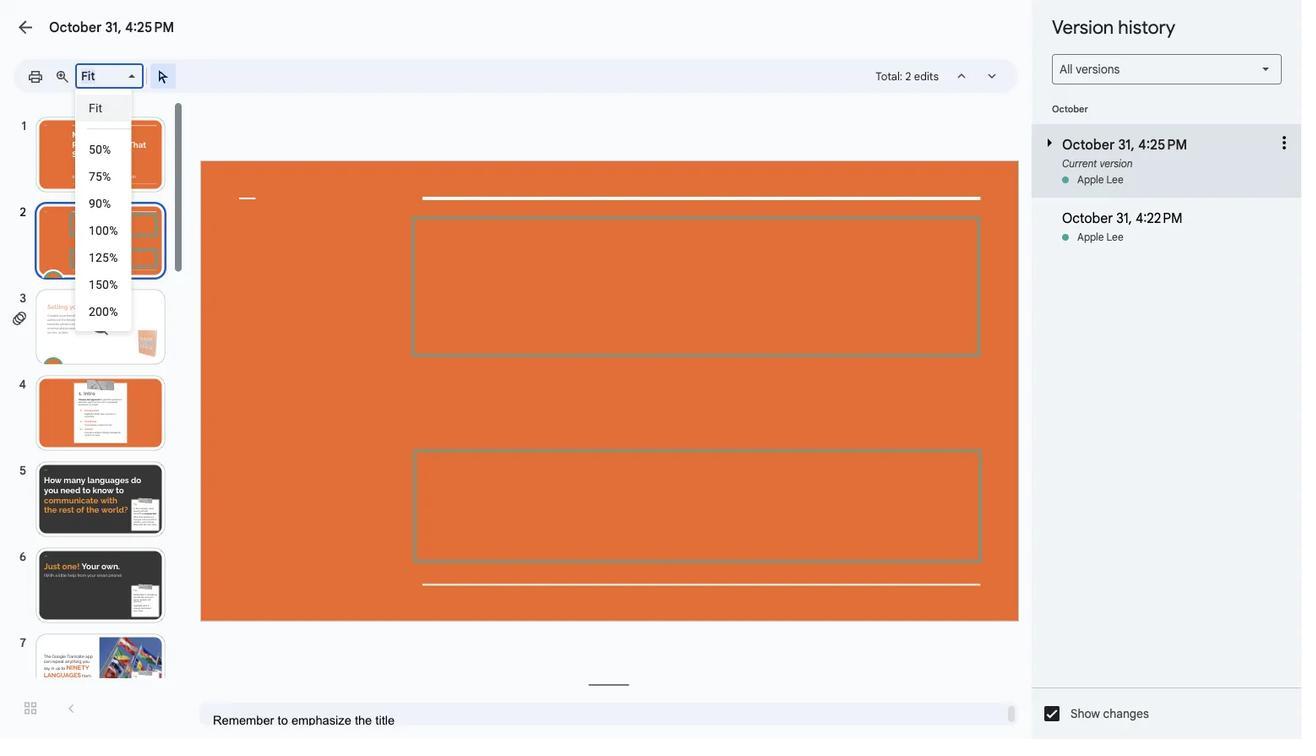 Task type: locate. For each thing, give the bounding box(es) containing it.
1 apple from the top
[[1078, 174, 1105, 186]]

cell
[[1032, 198, 1303, 231]]

october
[[49, 19, 102, 36], [1053, 104, 1089, 115]]

1 vertical spatial apple lee
[[1078, 231, 1124, 244]]

row group
[[1032, 95, 1303, 255]]

lee
[[1107, 174, 1124, 186], [1107, 231, 1124, 244]]

october heading
[[1032, 95, 1303, 124]]

200%
[[89, 305, 118, 319]]

1 horizontal spatial october
[[1053, 104, 1089, 115]]

31,
[[105, 19, 122, 36]]

apple
[[1078, 174, 1105, 186], [1078, 231, 1105, 244]]

row group containing current version
[[1032, 95, 1303, 255]]

total: 2 edits
[[876, 69, 939, 83]]

apple lee
[[1078, 174, 1124, 186], [1078, 231, 1124, 244]]

version history
[[1053, 15, 1176, 39]]

october down all
[[1053, 104, 1089, 115]]

0 horizontal spatial october
[[49, 19, 102, 36]]

list box
[[75, 89, 132, 331]]

changes
[[1104, 707, 1150, 722]]

0 vertical spatial apple
[[1078, 174, 1105, 186]]

list box inside version history application
[[75, 89, 132, 331]]

1 apple lee from the top
[[1078, 174, 1124, 186]]

october inside heading
[[1053, 104, 1089, 115]]

version
[[1100, 158, 1133, 170]]

versions
[[1076, 62, 1121, 77]]

1 vertical spatial october
[[1053, 104, 1089, 115]]

october inside menu bar banner
[[49, 19, 102, 36]]

Show changes checkbox
[[1045, 707, 1060, 722]]

0 vertical spatial lee
[[1107, 174, 1124, 186]]

1 vertical spatial lee
[[1107, 231, 1124, 244]]

expand detailed versions image
[[1040, 133, 1060, 194]]

october for october
[[1053, 104, 1089, 115]]

menu bar banner
[[0, 0, 1303, 445]]

100%
[[89, 224, 118, 238]]

october left 31,
[[49, 19, 102, 36]]

row group inside version history application
[[1032, 95, 1303, 255]]

navigation
[[0, 100, 186, 740]]

0 vertical spatial apple lee
[[1078, 174, 1124, 186]]

0 vertical spatial october
[[49, 19, 102, 36]]

list box containing fit
[[75, 89, 132, 331]]

125%
[[89, 251, 118, 265]]

90%
[[89, 197, 111, 211]]

version
[[1053, 15, 1115, 39]]

Zoom text field
[[79, 64, 126, 88]]

None field
[[75, 63, 144, 89]]

75%
[[89, 170, 111, 183]]

1 vertical spatial apple
[[1078, 231, 1105, 244]]

october for october 31, 4:25 pm
[[49, 19, 102, 36]]

all versions
[[1060, 62, 1121, 77]]

2
[[906, 69, 912, 83]]

2 lee from the top
[[1107, 231, 1124, 244]]



Task type: describe. For each thing, give the bounding box(es) containing it.
2 apple from the top
[[1078, 231, 1105, 244]]

50%
[[89, 142, 111, 156]]

none field inside "main" 'toolbar'
[[75, 63, 144, 89]]

edits
[[915, 69, 939, 83]]

show changes
[[1071, 707, 1150, 722]]

current
[[1063, 158, 1098, 170]]

total:
[[876, 69, 903, 83]]

history
[[1119, 15, 1176, 39]]

all
[[1060, 62, 1073, 77]]

fit
[[89, 101, 103, 115]]

total: 2 edits heading
[[876, 66, 939, 86]]

main toolbar
[[20, 0, 177, 445]]

4:25 pm
[[125, 19, 174, 36]]

all versions option
[[1060, 61, 1121, 78]]

2 apple lee from the top
[[1078, 231, 1124, 244]]

Name this version text field
[[1060, 132, 1273, 157]]

navigation inside version history application
[[0, 100, 186, 740]]

1 lee from the top
[[1107, 174, 1124, 186]]

show
[[1071, 707, 1101, 722]]

150%
[[89, 278, 118, 292]]

version history section
[[1032, 0, 1303, 740]]

current version cell
[[1032, 112, 1303, 194]]

current version
[[1063, 158, 1133, 170]]

more actions image
[[1275, 112, 1295, 173]]

version history application
[[0, 0, 1303, 740]]

mode and view toolbar
[[876, 59, 1009, 93]]

october 31, 4:25 pm
[[49, 19, 174, 36]]



Task type: vqa. For each thing, say whether or not it's contained in the screenshot.
top heading
no



